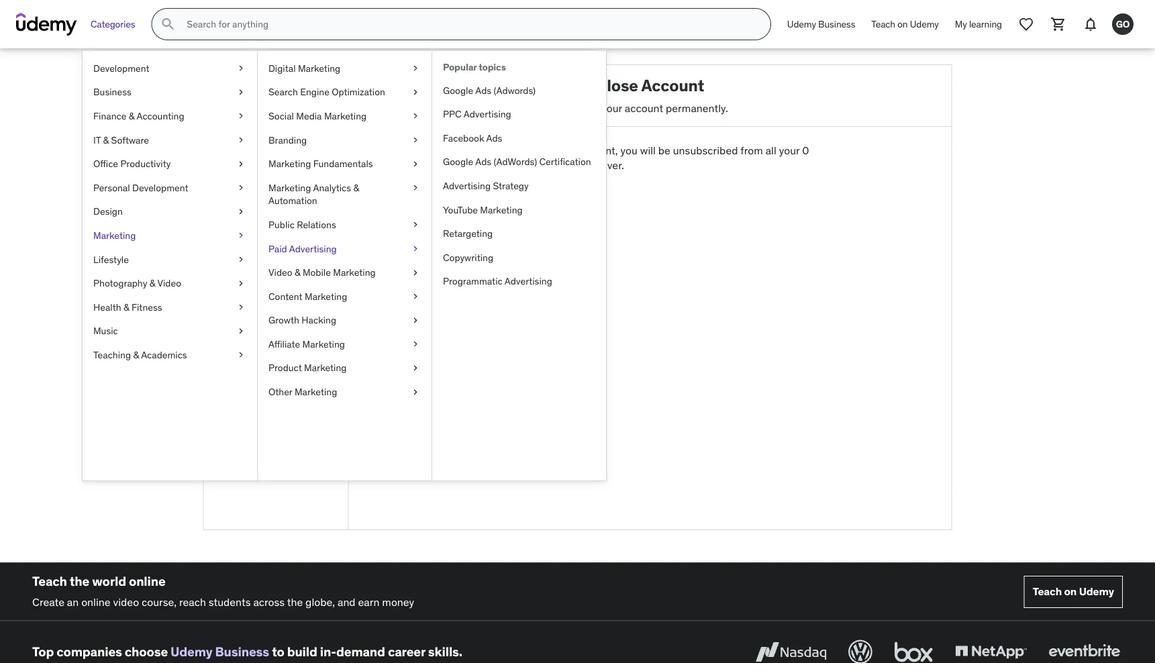 Task type: describe. For each thing, give the bounding box(es) containing it.
personal development
[[93, 182, 188, 194]]

account,
[[577, 144, 618, 157]]

xsmall image for video & mobile marketing
[[410, 266, 421, 279]]

payment methods link
[[204, 298, 348, 319]]

close account close your account permanently.
[[572, 75, 729, 115]]

marketing link
[[83, 224, 257, 248]]

my learning link
[[947, 8, 1011, 40]]

marketing down the 'branding'
[[269, 158, 311, 170]]

to
[[272, 644, 285, 660]]

xsmall image for marketing analytics & automation
[[410, 181, 421, 194]]

wishlist image
[[1019, 16, 1035, 32]]

go inside "link"
[[1117, 18, 1130, 30]]

strategy
[[493, 180, 529, 192]]

other marketing
[[269, 386, 337, 398]]

popular
[[443, 61, 477, 73]]

xsmall image for product marketing
[[410, 362, 421, 375]]

accounting
[[137, 110, 184, 122]]

public
[[240, 199, 269, 213]]

xsmall image for affiliate marketing
[[410, 338, 421, 351]]

productivity
[[120, 158, 171, 170]]

retargeting
[[443, 228, 493, 240]]

nasdaq image
[[753, 638, 830, 664]]

marketing up engine
[[298, 62, 341, 74]]

& for academics
[[133, 349, 139, 361]]

xsmall image for search engine optimization
[[410, 86, 421, 99]]

1 vertical spatial udemy business link
[[171, 644, 269, 660]]

personal
[[93, 182, 130, 194]]

youtube marketing link
[[433, 198, 606, 222]]

security
[[257, 261, 296, 274]]

money
[[382, 595, 414, 609]]

api clients link
[[204, 360, 348, 380]]

account inside close account close your account permanently.
[[642, 75, 705, 95]]

& for fitness
[[124, 301, 129, 313]]

facebook ads
[[443, 132, 503, 144]]

1 horizontal spatial business
[[215, 644, 269, 660]]

teach inside the teach the world online create an online video course, reach students across the globe, and earn money
[[32, 574, 67, 590]]

content marketing
[[269, 290, 347, 303]]

teach on udemy for the top teach on udemy link
[[872, 18, 939, 30]]

relations
[[297, 219, 336, 231]]

courses,
[[449, 159, 489, 172]]

marketing inside paid advertising element
[[480, 204, 523, 216]]

shopping cart with 0 items image
[[1051, 16, 1067, 32]]

ppc advertising
[[443, 108, 512, 120]]

xsmall image for health & fitness
[[236, 301, 246, 314]]

photography & video
[[93, 277, 181, 289]]

marketing analytics & automation link
[[258, 176, 432, 213]]

all
[[766, 144, 777, 157]]

photo
[[215, 240, 243, 254]]

skills.
[[428, 644, 463, 660]]

video
[[113, 595, 139, 609]]

view public profile profile photo account security subscriptions payment methods privacy notifications api clients close account
[[215, 199, 302, 397]]

view public profile link
[[204, 196, 348, 217]]

0 horizontal spatial business
[[93, 86, 131, 98]]

udemy image
[[16, 13, 77, 36]]

xsmall image for social media marketing
[[410, 110, 421, 123]]

0 vertical spatial online
[[129, 574, 166, 590]]

programmatic advertising
[[443, 275, 553, 287]]

world
[[92, 574, 126, 590]]

it & software link
[[83, 128, 257, 152]]

2 horizontal spatial business
[[819, 18, 856, 30]]

advertising for ppc advertising
[[464, 108, 512, 120]]

on for the top teach on udemy link
[[898, 18, 908, 30]]

earn
[[358, 595, 380, 609]]

xsmall image for design
[[236, 205, 246, 218]]

gary orlando
[[243, 167, 309, 180]]

globe,
[[306, 595, 335, 609]]

0 vertical spatial udemy business link
[[780, 8, 864, 40]]

marketing down search engine optimization link
[[324, 110, 367, 122]]

marketing down 'product marketing'
[[295, 386, 337, 398]]

programmatic
[[443, 275, 503, 287]]

subscriptions
[[215, 281, 281, 295]]

your for account
[[602, 101, 623, 115]]

youtube marketing
[[443, 204, 523, 216]]

& for mobile
[[295, 267, 301, 279]]

teach on udemy for the rightmost teach on udemy link
[[1033, 585, 1115, 599]]

marketing down paid advertising "link"
[[333, 267, 376, 279]]

search engine optimization link
[[258, 80, 432, 104]]

categories button
[[83, 8, 143, 40]]

software
[[111, 134, 149, 146]]

music
[[93, 325, 118, 337]]

1 horizontal spatial will
[[641, 144, 656, 157]]

(adwords)
[[494, 156, 537, 168]]

office
[[93, 158, 118, 170]]

top
[[32, 644, 54, 660]]

xsmall image for digital marketing
[[410, 62, 421, 75]]

close
[[526, 144, 551, 157]]

box image
[[892, 638, 937, 664]]

1 horizontal spatial video
[[269, 267, 293, 279]]

xsmall image for public relations
[[410, 218, 421, 232]]

Search for anything text field
[[184, 13, 755, 36]]

google for google ads (adwords) certification
[[443, 156, 474, 168]]

and for your
[[492, 159, 510, 172]]

product marketing link
[[258, 356, 432, 380]]

1 horizontal spatial teach on udemy link
[[1025, 576, 1124, 608]]

google ads (adwords) link
[[433, 78, 606, 102]]

gary
[[243, 167, 266, 180]]

demand
[[336, 644, 385, 660]]

ppc advertising link
[[433, 102, 606, 126]]

growth hacking
[[269, 314, 337, 326]]

teaching & academics link
[[83, 343, 257, 367]]

digital marketing
[[269, 62, 341, 74]]

growth
[[269, 314, 300, 326]]

youtube
[[443, 204, 478, 216]]

methods
[[259, 301, 302, 315]]

product marketing
[[269, 362, 347, 374]]

permanently.
[[666, 101, 729, 115]]

personal development link
[[83, 176, 257, 200]]

account inside view public profile profile photo account security subscriptions payment methods privacy notifications api clients close account
[[244, 383, 283, 397]]

social media marketing
[[269, 110, 367, 122]]

programmatic advertising link
[[433, 270, 606, 294]]

marketing inside marketing analytics & automation
[[269, 182, 311, 194]]

choose
[[125, 644, 168, 660]]

0 vertical spatial teach on udemy link
[[864, 8, 947, 40]]

video & mobile marketing link
[[258, 261, 432, 285]]

teach the world online create an online video course, reach students across the globe, and earn money
[[32, 574, 414, 609]]

& for software
[[103, 134, 109, 146]]

copywriting link
[[433, 246, 606, 270]]

xsmall image for other marketing
[[410, 386, 421, 399]]

close inside view public profile profile photo account security subscriptions payment methods privacy notifications api clients close account
[[215, 383, 242, 397]]

payment
[[215, 301, 257, 315]]

photography & video link
[[83, 272, 257, 295]]

xsmall image for office productivity
[[236, 157, 246, 171]]

notifications
[[215, 342, 276, 356]]

affiliate marketing
[[269, 338, 345, 350]]



Task type: locate. For each thing, give the bounding box(es) containing it.
1 horizontal spatial and
[[492, 159, 510, 172]]

advertising down relations
[[289, 243, 337, 255]]

finance & accounting
[[93, 110, 184, 122]]

advertising down courses,
[[443, 180, 491, 192]]

google ads (adwords)
[[443, 84, 536, 96]]

it
[[93, 134, 101, 146]]

music link
[[83, 319, 257, 343]]

and
[[492, 159, 510, 172], [338, 595, 356, 609]]

advertising strategy link
[[433, 174, 606, 198]]

2 you from the left
[[621, 144, 638, 157]]

0 vertical spatial will
[[641, 144, 656, 157]]

& inside marketing analytics & automation
[[354, 182, 359, 194]]

digital marketing link
[[258, 56, 432, 80]]

analytics
[[313, 182, 351, 194]]

1 horizontal spatial teach
[[872, 18, 896, 30]]

marketing
[[298, 62, 341, 74], [324, 110, 367, 122], [269, 158, 311, 170], [269, 182, 311, 194], [480, 204, 523, 216], [93, 229, 136, 242], [333, 267, 376, 279], [305, 290, 347, 303], [303, 338, 345, 350], [304, 362, 347, 374], [295, 386, 337, 398]]

finance & accounting link
[[83, 104, 257, 128]]

xsmall image inside office productivity link
[[236, 157, 246, 171]]

profile
[[272, 199, 302, 213]]

my learning
[[956, 18, 1003, 30]]

1 horizontal spatial on
[[1065, 585, 1077, 599]]

account inside view public profile profile photo account security subscriptions payment methods privacy notifications api clients close account
[[215, 261, 254, 274]]

xsmall image
[[236, 62, 246, 75], [410, 62, 421, 75], [236, 110, 246, 123], [410, 110, 421, 123], [236, 134, 246, 147], [410, 134, 421, 147], [410, 157, 421, 171], [410, 218, 421, 232], [410, 242, 421, 255], [236, 253, 246, 266], [410, 314, 421, 327], [236, 325, 246, 338], [236, 349, 246, 362], [410, 362, 421, 375]]

access
[[553, 159, 586, 172]]

xsmall image inside product marketing link
[[410, 362, 421, 375]]

ads down ppc advertising
[[487, 132, 503, 144]]

0 vertical spatial business
[[819, 18, 856, 30]]

0 horizontal spatial account
[[215, 261, 254, 274]]

xsmall image for teaching & academics
[[236, 349, 246, 362]]

account down api clients link
[[244, 383, 283, 397]]

xsmall image inside marketing link
[[236, 229, 246, 242]]

account up permanently.
[[642, 75, 705, 95]]

1 horizontal spatial teach on udemy
[[1033, 585, 1115, 599]]

mobile
[[303, 267, 331, 279]]

1 vertical spatial account
[[215, 261, 254, 274]]

popular topics
[[443, 61, 506, 73]]

unsubscribed
[[673, 144, 738, 157]]

advertising
[[464, 108, 512, 120], [443, 180, 491, 192], [289, 243, 337, 255], [505, 275, 553, 287]]

public
[[269, 219, 295, 231]]

hacking
[[302, 314, 337, 326]]

0 vertical spatial on
[[898, 18, 908, 30]]

0 horizontal spatial teach on udemy
[[872, 18, 939, 30]]

your up access
[[554, 144, 575, 157]]

teaching
[[93, 349, 131, 361]]

1 vertical spatial teach on udemy
[[1033, 585, 1115, 599]]

on left my
[[898, 18, 908, 30]]

google inside google ads (adwords) "link"
[[443, 84, 474, 96]]

2 vertical spatial business
[[215, 644, 269, 660]]

marketing down hacking
[[303, 338, 345, 350]]

xsmall image inside marketing fundamentals link
[[410, 157, 421, 171]]

1 vertical spatial the
[[287, 595, 303, 609]]

marketing down "affiliate marketing"
[[304, 362, 347, 374]]

1 vertical spatial ads
[[487, 132, 503, 144]]

xsmall image inside search engine optimization link
[[410, 86, 421, 99]]

1 horizontal spatial your
[[602, 101, 623, 115]]

&
[[129, 110, 135, 122], [103, 134, 109, 146], [354, 182, 359, 194], [295, 267, 301, 279], [150, 277, 155, 289], [124, 301, 129, 313], [133, 349, 139, 361]]

udemy
[[788, 18, 817, 30], [910, 18, 939, 30], [1080, 585, 1115, 599], [171, 644, 213, 660]]

xsmall image for lifestyle
[[236, 253, 246, 266]]

the up an
[[70, 574, 89, 590]]

optimization
[[332, 86, 385, 98]]

ppc
[[443, 108, 462, 120]]

advertising for programmatic advertising
[[505, 275, 553, 287]]

1 vertical spatial will
[[512, 159, 528, 172]]

0 vertical spatial account
[[642, 75, 705, 95]]

2 horizontal spatial teach
[[1033, 585, 1063, 599]]

privacy link
[[204, 319, 348, 339]]

content marketing link
[[258, 285, 432, 309]]

notifications image
[[1083, 16, 1099, 32]]

& right health
[[124, 301, 129, 313]]

business link
[[83, 80, 257, 104]]

xsmall image for finance & accounting
[[236, 110, 246, 123]]

career
[[388, 644, 426, 660]]

2 vertical spatial ads
[[476, 156, 492, 168]]

public relations link
[[258, 213, 432, 237]]

0 vertical spatial go
[[1117, 18, 1130, 30]]

xsmall image inside video & mobile marketing link
[[410, 266, 421, 279]]

xsmall image for photography & video
[[236, 277, 246, 290]]

1 horizontal spatial udemy business link
[[780, 8, 864, 40]]

xsmall image for marketing
[[236, 229, 246, 242]]

copywriting
[[443, 251, 494, 264]]

0 vertical spatial the
[[70, 574, 89, 590]]

xsmall image inside growth hacking link
[[410, 314, 421, 327]]

1 vertical spatial business
[[93, 86, 131, 98]]

xsmall image for business
[[236, 86, 246, 99]]

your for you
[[554, 144, 575, 157]]

your up account,
[[602, 101, 623, 115]]

1 vertical spatial on
[[1065, 585, 1077, 599]]

0 horizontal spatial on
[[898, 18, 908, 30]]

teach on udemy up eventbrite image
[[1033, 585, 1115, 599]]

google for google ads (adwords)
[[443, 84, 474, 96]]

advertising down google ads (adwords)
[[464, 108, 512, 120]]

0 horizontal spatial you
[[507, 144, 524, 157]]

0 horizontal spatial teach
[[32, 574, 67, 590]]

0 horizontal spatial teach on udemy link
[[864, 8, 947, 40]]

go down search on the top of the page
[[260, 103, 292, 129]]

close inside 'button'
[[457, 193, 485, 207]]

0 vertical spatial google
[[443, 84, 474, 96]]

1 vertical spatial and
[[338, 595, 356, 609]]

categories
[[91, 18, 135, 30]]

development down categories dropdown button at the left of the page
[[93, 62, 149, 74]]

video down "paid"
[[269, 267, 293, 279]]

account inside close account close your account permanently.
[[625, 101, 664, 115]]

go right notifications image
[[1117, 18, 1130, 30]]

1 horizontal spatial the
[[287, 595, 303, 609]]

account inside close account 'button'
[[487, 193, 528, 207]]

& left mobile
[[295, 267, 301, 279]]

and down the if
[[492, 159, 510, 172]]

2 vertical spatial account
[[244, 383, 283, 397]]

google inside google ads (adwords) certification link
[[443, 156, 474, 168]]

netapp image
[[953, 638, 1030, 664]]

and inside if you close your account, you will be unsubscribed from all your 0 courses, and will lose access forever.
[[492, 159, 510, 172]]

xsmall image for development
[[236, 62, 246, 75]]

top companies choose udemy business to build in-demand career skills.
[[32, 644, 463, 660]]

an
[[67, 595, 79, 609]]

xsmall image for paid advertising
[[410, 242, 421, 255]]

xsmall image inside paid advertising "link"
[[410, 242, 421, 255]]

xsmall image inside design link
[[236, 205, 246, 218]]

online up course,
[[129, 574, 166, 590]]

if
[[498, 144, 504, 157]]

google down facebook
[[443, 156, 474, 168]]

your inside close account close your account permanently.
[[602, 101, 623, 115]]

google ads (adwords) certification
[[443, 156, 591, 168]]

0 horizontal spatial udemy business link
[[171, 644, 269, 660]]

development down office productivity link
[[132, 182, 188, 194]]

eventbrite image
[[1046, 638, 1124, 664]]

ads down popular topics
[[476, 84, 492, 96]]

office productivity
[[93, 158, 171, 170]]

view
[[215, 199, 237, 213]]

the left globe,
[[287, 595, 303, 609]]

account down photo
[[215, 261, 254, 274]]

advertising inside "link"
[[289, 243, 337, 255]]

xsmall image for personal development
[[236, 181, 246, 194]]

xsmall image inside it & software link
[[236, 134, 246, 147]]

and for online
[[338, 595, 356, 609]]

google down popular
[[443, 84, 474, 96]]

advertising for paid advertising
[[289, 243, 337, 255]]

2 horizontal spatial your
[[780, 144, 800, 157]]

teaching & academics
[[93, 349, 187, 361]]

xsmall image inside "affiliate marketing" link
[[410, 338, 421, 351]]

ads for (adwords)
[[476, 84, 492, 96]]

video down lifestyle link
[[157, 277, 181, 289]]

xsmall image inside branding "link"
[[410, 134, 421, 147]]

advertising down copywriting link
[[505, 275, 553, 287]]

xsmall image inside teaching & academics link
[[236, 349, 246, 362]]

growth hacking link
[[258, 309, 432, 333]]

subscriptions link
[[204, 278, 348, 298]]

xsmall image for marketing fundamentals
[[410, 157, 421, 171]]

development link
[[83, 56, 257, 80]]

reach
[[179, 595, 206, 609]]

teach on udemy
[[872, 18, 939, 30], [1033, 585, 1115, 599]]

online right an
[[81, 595, 111, 609]]

xsmall image inside personal development link
[[236, 181, 246, 194]]

photo link
[[204, 237, 348, 257]]

1 vertical spatial online
[[81, 595, 111, 609]]

finance
[[93, 110, 127, 122]]

1 vertical spatial account
[[487, 193, 528, 207]]

will left "be"
[[641, 144, 656, 157]]

1 vertical spatial teach on udemy link
[[1025, 576, 1124, 608]]

marketing up automation
[[269, 182, 311, 194]]

1 google from the top
[[443, 84, 474, 96]]

1 horizontal spatial online
[[129, 574, 166, 590]]

xsmall image for music
[[236, 325, 246, 338]]

2 horizontal spatial account
[[625, 101, 664, 115]]

your
[[602, 101, 623, 115], [554, 144, 575, 157], [780, 144, 800, 157]]

1 horizontal spatial go
[[1117, 18, 1130, 30]]

xsmall image for it & software
[[236, 134, 246, 147]]

& right the analytics
[[354, 182, 359, 194]]

teach on udemy left my
[[872, 18, 939, 30]]

profile link
[[204, 217, 348, 237]]

marketing fundamentals
[[269, 158, 373, 170]]

xsmall image inside finance & accounting 'link'
[[236, 110, 246, 123]]

close account link
[[204, 380, 348, 400]]

teach on udemy link
[[864, 8, 947, 40], [1025, 576, 1124, 608]]

& right it
[[103, 134, 109, 146]]

marketing analytics & automation
[[269, 182, 359, 207]]

on for the rightmost teach on udemy link
[[1065, 585, 1077, 599]]

0 horizontal spatial and
[[338, 595, 356, 609]]

fitness
[[132, 301, 162, 313]]

course,
[[142, 595, 177, 609]]

xsmall image inside business link
[[236, 86, 246, 99]]

health
[[93, 301, 121, 313]]

marketing down strategy
[[480, 204, 523, 216]]

xsmall image inside content marketing link
[[410, 290, 421, 303]]

0 horizontal spatial online
[[81, 595, 111, 609]]

xsmall image for content marketing
[[410, 290, 421, 303]]

0 horizontal spatial your
[[554, 144, 575, 157]]

lose
[[531, 159, 550, 172]]

create
[[32, 595, 64, 609]]

account up "be"
[[625, 101, 664, 115]]

xsmall image inside health & fitness link
[[236, 301, 246, 314]]

xsmall image inside music "link"
[[236, 325, 246, 338]]

xsmall image for branding
[[410, 134, 421, 147]]

xsmall image inside development link
[[236, 62, 246, 75]]

0 vertical spatial ads
[[476, 84, 492, 96]]

you up 'forever.'
[[621, 144, 638, 157]]

go link
[[1107, 8, 1140, 40]]

paid advertising
[[269, 243, 337, 255]]

media
[[296, 110, 322, 122]]

& inside 'link'
[[129, 110, 135, 122]]

xsmall image inside marketing analytics & automation link
[[410, 181, 421, 194]]

xsmall image inside lifestyle link
[[236, 253, 246, 266]]

profile
[[215, 220, 246, 233]]

0 horizontal spatial the
[[70, 574, 89, 590]]

marketing down video & mobile marketing
[[305, 290, 347, 303]]

you
[[507, 144, 524, 157], [621, 144, 638, 157]]

lifestyle
[[93, 253, 129, 265]]

it & software
[[93, 134, 149, 146]]

& right 'teaching'
[[133, 349, 139, 361]]

product
[[269, 362, 302, 374]]

account security link
[[204, 257, 348, 278]]

xsmall image inside the public relations link
[[410, 218, 421, 232]]

submit search image
[[160, 16, 176, 32]]

close account button
[[449, 184, 536, 216]]

1 vertical spatial development
[[132, 182, 188, 194]]

you right the if
[[507, 144, 524, 157]]

xsmall image for growth hacking
[[410, 314, 421, 327]]

on up eventbrite image
[[1065, 585, 1077, 599]]

0 horizontal spatial account
[[244, 383, 283, 397]]

xsmall image
[[236, 86, 246, 99], [410, 86, 421, 99], [236, 157, 246, 171], [236, 181, 246, 194], [410, 181, 421, 194], [236, 205, 246, 218], [236, 229, 246, 242], [410, 266, 421, 279], [236, 277, 246, 290], [410, 290, 421, 303], [236, 301, 246, 314], [410, 338, 421, 351], [410, 386, 421, 399]]

& right finance
[[129, 110, 135, 122]]

marketing up the lifestyle
[[93, 229, 136, 242]]

ads for (adwords)
[[476, 156, 492, 168]]

& for video
[[150, 277, 155, 289]]

2 google from the top
[[443, 156, 474, 168]]

1 horizontal spatial account
[[487, 193, 528, 207]]

and left earn
[[338, 595, 356, 609]]

your left '0'
[[780, 144, 800, 157]]

paid advertising element
[[432, 51, 606, 481]]

other marketing link
[[258, 380, 432, 404]]

volkswagen image
[[846, 638, 876, 664]]

1 horizontal spatial you
[[621, 144, 638, 157]]

ads inside "link"
[[476, 84, 492, 96]]

udemy business
[[788, 18, 856, 30]]

& for accounting
[[129, 110, 135, 122]]

1 you from the left
[[507, 144, 524, 157]]

search
[[269, 86, 298, 98]]

xsmall image inside social media marketing link
[[410, 110, 421, 123]]

0 vertical spatial teach on udemy
[[872, 18, 939, 30]]

& up the fitness
[[150, 277, 155, 289]]

0 horizontal spatial will
[[512, 159, 528, 172]]

xsmall image inside photography & video link
[[236, 277, 246, 290]]

and inside the teach the world online create an online video course, reach students across the globe, and earn money
[[338, 595, 356, 609]]

udemy business link
[[780, 8, 864, 40], [171, 644, 269, 660]]

google ads (adwords) certification link
[[433, 150, 606, 174]]

xsmall image inside other marketing link
[[410, 386, 421, 399]]

social
[[269, 110, 294, 122]]

teach on udemy link up eventbrite image
[[1025, 576, 1124, 608]]

account down strategy
[[487, 193, 528, 207]]

1 horizontal spatial account
[[642, 75, 705, 95]]

1 vertical spatial google
[[443, 156, 474, 168]]

clients
[[234, 363, 266, 376]]

ads left the if
[[476, 156, 492, 168]]

api
[[215, 363, 231, 376]]

lifestyle link
[[83, 248, 257, 272]]

0 vertical spatial account
[[625, 101, 664, 115]]

0 horizontal spatial video
[[157, 277, 181, 289]]

teach on udemy link left my
[[864, 8, 947, 40]]

close
[[596, 75, 639, 95], [572, 101, 599, 115], [457, 193, 485, 207], [215, 383, 242, 397]]

1 vertical spatial go
[[260, 103, 292, 129]]

will left lose on the left of page
[[512, 159, 528, 172]]

0 vertical spatial and
[[492, 159, 510, 172]]

0 vertical spatial development
[[93, 62, 149, 74]]

0 horizontal spatial go
[[260, 103, 292, 129]]

xsmall image inside digital marketing link
[[410, 62, 421, 75]]



Task type: vqa. For each thing, say whether or not it's contained in the screenshot.
team
no



